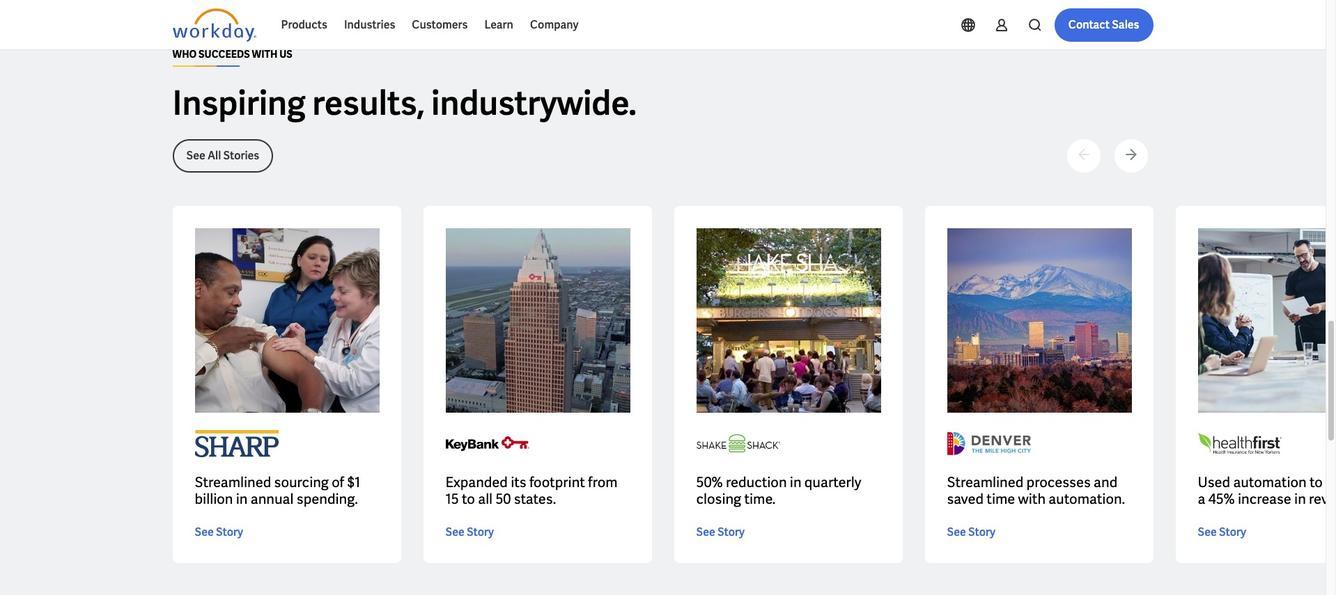 Task type: locate. For each thing, give the bounding box(es) containing it.
2 see story from the left
[[446, 525, 494, 540]]

see down "closing"
[[696, 525, 715, 540]]

spending.
[[297, 490, 358, 509]]

streamlined
[[195, 474, 271, 492], [947, 474, 1024, 492]]

2 streamlined from the left
[[947, 474, 1024, 492]]

see story down billion
[[195, 525, 243, 540]]

healthfirst image
[[1198, 229, 1336, 413]]

annual
[[251, 490, 294, 509]]

streamlined for time
[[947, 474, 1024, 492]]

2 story from the left
[[467, 525, 494, 540]]

story for closing
[[717, 525, 745, 540]]

billion
[[195, 490, 233, 509]]

4 see story from the left
[[947, 525, 996, 540]]

story down used
[[1219, 525, 1246, 540]]

1 streamlined from the left
[[195, 474, 271, 492]]

see story down all
[[446, 525, 494, 540]]

1 horizontal spatial to
[[1310, 474, 1323, 492]]

customers
[[412, 17, 468, 32]]

who
[[172, 48, 197, 61]]

key bank image
[[446, 229, 630, 413]]

products
[[281, 17, 327, 32]]

in left quarterly
[[790, 474, 802, 492]]

streamlined inside streamlined sourcing of $1 billion in annual spending.
[[195, 474, 271, 492]]

who succeeds with us
[[172, 48, 292, 61]]

see left "all"
[[186, 148, 205, 163]]

story down all
[[467, 525, 494, 540]]

story
[[216, 525, 243, 540], [467, 525, 494, 540], [717, 525, 745, 540], [968, 525, 996, 540], [1219, 525, 1246, 540]]

to right '15'
[[462, 490, 475, 509]]

see
[[186, 148, 205, 163], [195, 525, 214, 540], [446, 525, 464, 540], [696, 525, 715, 540], [947, 525, 966, 540], [1198, 525, 1217, 540]]

1 see story from the left
[[195, 525, 243, 540]]

3 story from the left
[[717, 525, 745, 540]]

time.
[[744, 490, 776, 509]]

streamlined down city and county of denver image
[[947, 474, 1024, 492]]

customers button
[[404, 8, 476, 42]]

0 horizontal spatial streamlined
[[195, 474, 271, 492]]

1 horizontal spatial streamlined
[[947, 474, 1024, 492]]

closing
[[696, 490, 741, 509]]

sales
[[1112, 17, 1139, 32]]

with
[[252, 48, 278, 61]]

see story down saved
[[947, 525, 996, 540]]

5 story from the left
[[1219, 525, 1246, 540]]

in inside 50% reduction in quarterly closing time.
[[790, 474, 802, 492]]

succeeds
[[199, 48, 250, 61]]

4 story from the left
[[968, 525, 996, 540]]

all
[[208, 148, 221, 163]]

0 horizontal spatial to
[[462, 490, 475, 509]]

1 story from the left
[[216, 525, 243, 540]]

1 horizontal spatial in
[[790, 474, 802, 492]]

see for closing
[[696, 525, 715, 540]]

see story
[[195, 525, 243, 540], [446, 525, 494, 540], [696, 525, 745, 540], [947, 525, 996, 540], [1198, 525, 1246, 540]]

company
[[530, 17, 579, 32]]

saved
[[947, 490, 984, 509]]

states.
[[514, 490, 556, 509]]

see down billion
[[195, 525, 214, 540]]

and
[[1094, 474, 1118, 492]]

see down saved
[[947, 525, 966, 540]]

denver image
[[947, 229, 1132, 413]]

shake shack image
[[696, 229, 881, 413]]

go to the homepage image
[[172, 8, 256, 42]]

processes
[[1027, 474, 1091, 492]]

in
[[790, 474, 802, 492], [236, 490, 248, 509]]

see story down used
[[1198, 525, 1246, 540]]

see story for closing
[[696, 525, 745, 540]]

us
[[280, 48, 292, 61]]

0 horizontal spatial in
[[236, 490, 248, 509]]

story down saved
[[968, 525, 996, 540]]

see for 15
[[446, 525, 464, 540]]

contact sales link
[[1055, 8, 1153, 42]]

see inside 'link'
[[186, 148, 205, 163]]

in right billion
[[236, 490, 248, 509]]

learn button
[[476, 8, 522, 42]]

see all stories
[[186, 148, 259, 163]]

3 see story from the left
[[696, 525, 745, 540]]

stories
[[223, 148, 259, 163]]

streamlined for billion
[[195, 474, 271, 492]]

see story for time
[[947, 525, 996, 540]]

industrywide.
[[431, 82, 637, 125]]

inspiring
[[172, 82, 306, 125]]

industries
[[344, 17, 395, 32]]

to left su
[[1310, 474, 1323, 492]]

to
[[1310, 474, 1323, 492], [462, 490, 475, 509]]

all
[[478, 490, 493, 509]]

contact sales
[[1069, 17, 1139, 32]]

story down billion
[[216, 525, 243, 540]]

see story down "closing"
[[696, 525, 745, 540]]

automation.
[[1049, 490, 1125, 509]]

streamlined inside streamlined processes and saved time with automation.
[[947, 474, 1024, 492]]

story for time
[[968, 525, 996, 540]]

story down "closing"
[[717, 525, 745, 540]]

with
[[1018, 490, 1046, 509]]

shake shack enterprises, llc image
[[696, 424, 780, 463]]

streamlined down sharp healthcare image
[[195, 474, 271, 492]]

see down '15'
[[446, 525, 464, 540]]

see all stories link
[[172, 139, 273, 173]]



Task type: vqa. For each thing, say whether or not it's contained in the screenshot.
2nd Listen to Podcast link from the right
no



Task type: describe. For each thing, give the bounding box(es) containing it.
city and county of denver image
[[947, 424, 1031, 463]]

see story for 15
[[446, 525, 494, 540]]

streamlined sourcing of $1 billion in annual spending.
[[195, 474, 360, 509]]

5 see story from the left
[[1198, 525, 1246, 540]]

industries button
[[336, 8, 404, 42]]

50
[[496, 490, 511, 509]]

reduction
[[726, 474, 787, 492]]

sourcing
[[274, 474, 329, 492]]

sharp healthcare image
[[195, 424, 278, 463]]

su
[[1326, 474, 1336, 492]]

its
[[511, 474, 526, 492]]

to inside expanded its footprint from 15 to all 50 states.
[[462, 490, 475, 509]]

learn
[[484, 17, 513, 32]]

in inside streamlined sourcing of $1 billion in annual spending.
[[236, 490, 248, 509]]

see for time
[[947, 525, 966, 540]]

contact
[[1069, 17, 1110, 32]]

sharp healthcare image
[[195, 229, 379, 413]]

see story for billion
[[195, 525, 243, 540]]

healthfirst (hf management services, llc) image
[[1198, 424, 1282, 463]]

keybank n.a. image
[[446, 424, 529, 463]]

50% reduction in quarterly closing time.
[[696, 474, 861, 509]]

streamlined processes and saved time with automation.
[[947, 474, 1125, 509]]

of
[[332, 474, 344, 492]]

quarterly
[[805, 474, 861, 492]]

expanded
[[446, 474, 508, 492]]

15
[[446, 490, 459, 509]]

inspiring results, industrywide.
[[172, 82, 637, 125]]

footprint
[[529, 474, 585, 492]]

time
[[987, 490, 1015, 509]]

used automation to su
[[1198, 474, 1336, 509]]

automation
[[1233, 474, 1307, 492]]

results,
[[312, 82, 425, 125]]

see for billion
[[195, 525, 214, 540]]

used
[[1198, 474, 1230, 492]]

story for billion
[[216, 525, 243, 540]]

products button
[[273, 8, 336, 42]]

see down used
[[1198, 525, 1217, 540]]

to inside used automation to su
[[1310, 474, 1323, 492]]

50%
[[696, 474, 723, 492]]

$1
[[347, 474, 360, 492]]

expanded its footprint from 15 to all 50 states.
[[446, 474, 618, 509]]

from
[[588, 474, 618, 492]]

story for 15
[[467, 525, 494, 540]]

company button
[[522, 8, 587, 42]]



